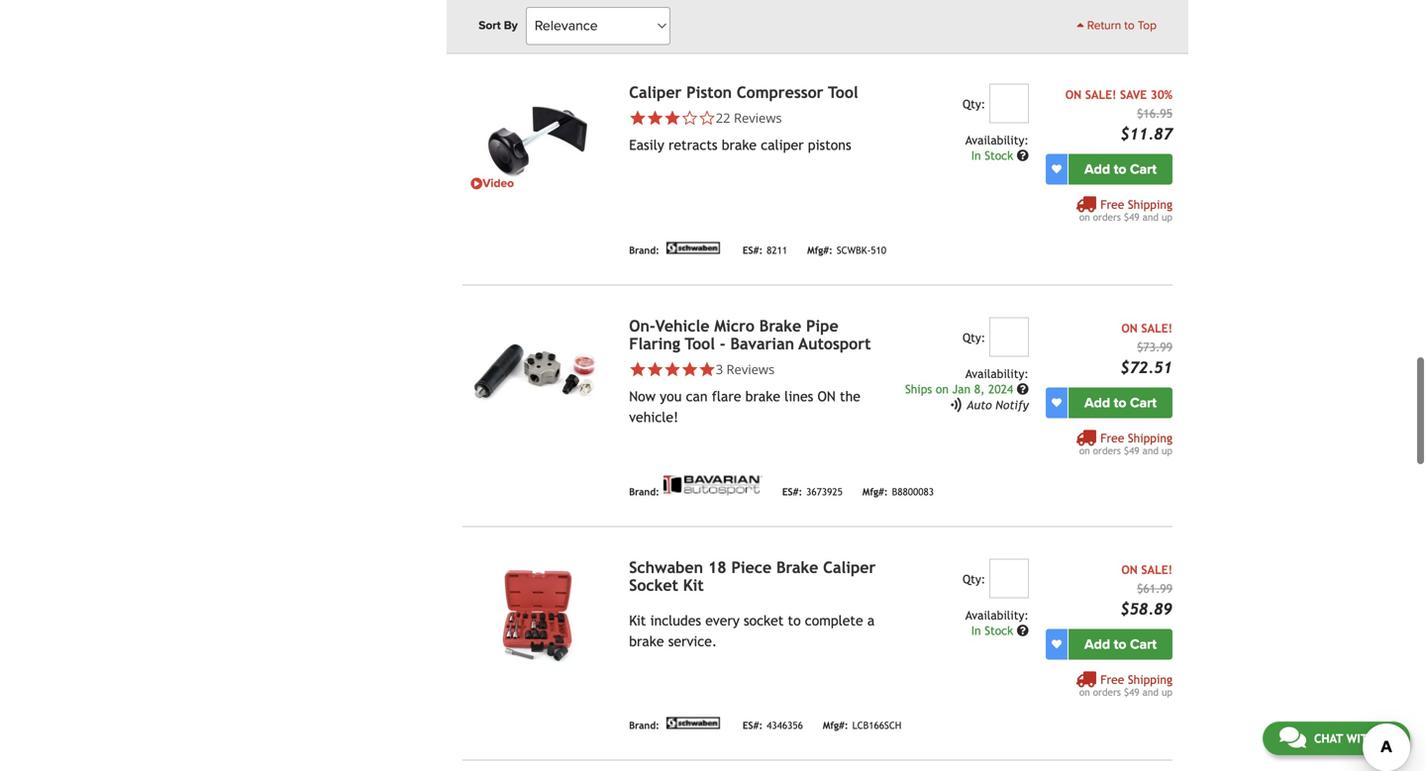 Task type: describe. For each thing, give the bounding box(es) containing it.
es#: 3673925
[[782, 486, 843, 498]]

and for $58.89
[[1142, 687, 1159, 698]]

es#: for pipe
[[782, 486, 802, 498]]

8,
[[974, 382, 985, 396]]

on sale!                         save 30% $16.95 $11.87
[[1065, 87, 1172, 143]]

shipping for $58.89
[[1128, 673, 1172, 687]]

in stock for caliper piston compressor tool
[[971, 148, 1017, 162]]

pipe
[[806, 317, 838, 335]]

3
[[716, 360, 723, 378]]

vehicle!
[[629, 409, 679, 425]]

return to top
[[1084, 18, 1157, 33]]

orders for $11.87
[[1093, 211, 1121, 223]]

schwaben
[[629, 558, 703, 577]]

$11.87
[[1120, 125, 1172, 143]]

schwaben 18 piece brake caliper socket kit link
[[629, 558, 876, 594]]

brand: for schwaben
[[629, 720, 659, 731]]

on-vehicle micro brake pipe flaring tool - bavarian autosport
[[629, 317, 871, 353]]

brake inside now you can flare brake lines on the vehicle!
[[745, 388, 780, 404]]

510
[[871, 245, 886, 256]]

reviews for compressor
[[734, 109, 782, 127]]

pistons
[[808, 137, 851, 153]]

star image up easily
[[629, 109, 646, 127]]

up for $58.89
[[1162, 687, 1172, 698]]

piece
[[731, 558, 772, 577]]

and for $72.51
[[1142, 445, 1159, 456]]

socket
[[744, 613, 784, 629]]

3 availability: from the top
[[965, 608, 1029, 622]]

free for $11.87
[[1100, 197, 1124, 211]]

now you can flare brake lines on the vehicle!
[[629, 388, 860, 425]]

mfg#: for caliper
[[823, 720, 848, 731]]

caliper
[[761, 137, 804, 153]]

$72.51
[[1120, 358, 1172, 377]]

free for $58.89
[[1100, 673, 1124, 687]]

tool inside on-vehicle micro brake pipe flaring tool - bavarian autosport
[[685, 334, 715, 353]]

brand: for on-
[[629, 486, 659, 498]]

mfg#: b8800083
[[862, 486, 934, 498]]

shipping for $72.51
[[1128, 431, 1172, 445]]

1 22 reviews link from the left
[[629, 109, 885, 127]]

service.
[[668, 634, 717, 649]]

to for $72.51
[[1114, 394, 1126, 411]]

es#4346356 - lcb166sch - schwaben 18 piece brake caliper socket kit - kit includes every socket to complete a brake service. - schwaben - audi bmw volkswagen mercedes benz mini porsche image
[[463, 559, 613, 672]]

mfg#: lcb166sch
[[823, 720, 901, 731]]

easily
[[629, 137, 664, 153]]

add for $72.51
[[1084, 394, 1110, 411]]

on sale! $73.99 $72.51
[[1120, 321, 1172, 377]]

add to cart button for $72.51
[[1069, 387, 1172, 418]]

kit includes every socket to complete a brake service.
[[629, 613, 875, 649]]

cart for $58.89
[[1130, 636, 1157, 653]]

brake inside kit includes every socket to complete a brake service.
[[629, 634, 664, 649]]

8211
[[767, 245, 787, 256]]

now
[[629, 388, 656, 404]]

to for $58.89
[[1114, 636, 1126, 653]]

ships
[[905, 382, 932, 396]]

es#3673925 - b8800083 - on-vehicle micro brake pipe flaring tool - bavarian autosport - now you can flare brake lines on the vehicle! - bav auto tools - audi bmw volkswagen mercedes benz mini porsche image
[[463, 317, 613, 430]]

notify
[[995, 398, 1029, 412]]

sort
[[478, 18, 501, 33]]

to inside 'link'
[[1124, 18, 1135, 33]]

on inside now you can flare brake lines on the vehicle!
[[817, 388, 836, 404]]

you
[[660, 388, 682, 404]]

add to wish list image for $11.87
[[1052, 164, 1062, 174]]

caret up image
[[1077, 19, 1084, 31]]

18
[[708, 558, 726, 577]]

brake for piece
[[776, 558, 818, 577]]

in for schwaben 18 piece brake caliper socket kit
[[971, 624, 981, 638]]

orders for $72.51
[[1093, 445, 1121, 456]]

sale! for $11.87
[[1085, 87, 1116, 101]]

autosport
[[799, 334, 871, 353]]

orders for $58.89
[[1093, 687, 1121, 698]]

add to cart for $58.89
[[1084, 636, 1157, 653]]

-
[[720, 334, 726, 353]]

micro
[[714, 317, 755, 335]]

3 reviews
[[716, 360, 775, 378]]

vehicle
[[655, 317, 709, 335]]

0 vertical spatial tool
[[828, 83, 858, 101]]

on for $58.89
[[1121, 563, 1138, 577]]

3673925
[[806, 486, 843, 498]]

save
[[1120, 87, 1147, 101]]

wifi image
[[950, 397, 962, 412]]

scwbk-
[[837, 245, 871, 256]]

lines
[[784, 388, 813, 404]]

return to top link
[[1077, 17, 1157, 35]]

socket
[[629, 576, 678, 594]]

reviews for micro
[[726, 360, 775, 378]]

mfg#: for pipe
[[862, 486, 888, 498]]

cart for $72.51
[[1130, 394, 1157, 411]]

jan
[[952, 382, 971, 396]]

1 empty star image from the left
[[681, 109, 698, 127]]

0 vertical spatial es#:
[[743, 245, 763, 256]]

on-
[[629, 317, 655, 335]]

shipping for $11.87
[[1128, 197, 1172, 211]]

$49 for $58.89
[[1124, 687, 1139, 698]]

2 22 reviews link from the left
[[716, 109, 782, 127]]

0 vertical spatial mfg#:
[[807, 245, 833, 256]]

$73.99
[[1137, 340, 1172, 354]]

free shipping on orders $49 and up for $72.51
[[1079, 431, 1172, 456]]

bav auto tools - corporate logo image
[[663, 476, 762, 495]]

us
[[1379, 732, 1393, 746]]

0 horizontal spatial caliper
[[629, 83, 682, 101]]

retracts
[[668, 137, 717, 153]]

star image up now
[[629, 361, 646, 378]]

flaring
[[629, 334, 680, 353]]

sale! for $72.51
[[1141, 321, 1172, 335]]

$49 for $72.51
[[1124, 445, 1139, 456]]

star image up you
[[664, 361, 681, 378]]

on-vehicle micro brake pipe flaring tool - bavarian autosport link
[[629, 317, 871, 353]]

add for $11.87
[[1084, 161, 1110, 178]]

add to cart for $11.87
[[1084, 161, 1157, 178]]

auto notify link
[[949, 397, 1029, 412]]

up for $11.87
[[1162, 211, 1172, 223]]

2 3 reviews link from the left
[[716, 360, 775, 378]]

$61.99
[[1137, 582, 1172, 595]]

piston
[[686, 83, 732, 101]]



Task type: locate. For each thing, give the bounding box(es) containing it.
kit inside schwaben 18 piece brake caliper socket kit
[[683, 576, 704, 594]]

b8800083
[[892, 486, 934, 498]]

22 reviews link
[[629, 109, 885, 127], [716, 109, 782, 127]]

1 vertical spatial es#:
[[782, 486, 802, 498]]

mfg#:
[[807, 245, 833, 256], [862, 486, 888, 498], [823, 720, 848, 731]]

0 vertical spatial shipping
[[1128, 197, 1172, 211]]

1 vertical spatial $49
[[1124, 445, 1139, 456]]

schwaben - corporate logo image left es#: 4346356
[[663, 717, 723, 729]]

$49 for $11.87
[[1124, 211, 1139, 223]]

0 vertical spatial up
[[1162, 211, 1172, 223]]

free shipping on orders $49 and up for $11.87
[[1079, 197, 1172, 223]]

0 vertical spatial add
[[1084, 161, 1110, 178]]

star image
[[646, 109, 664, 127], [664, 109, 681, 127], [629, 361, 646, 378], [698, 361, 716, 378]]

4346356
[[767, 720, 803, 731]]

1 and from the top
[[1142, 211, 1159, 223]]

1 vertical spatial add to cart button
[[1069, 387, 1172, 418]]

brake
[[759, 317, 801, 335], [776, 558, 818, 577]]

orders down $72.51
[[1093, 445, 1121, 456]]

on up $73.99
[[1121, 321, 1138, 335]]

add
[[1084, 161, 1110, 178], [1084, 394, 1110, 411], [1084, 636, 1110, 653]]

tool left -
[[685, 334, 715, 353]]

1 vertical spatial in stock
[[971, 624, 1017, 638]]

empty star image up retracts in the top of the page
[[681, 109, 698, 127]]

compressor
[[737, 83, 823, 101]]

can
[[686, 388, 708, 404]]

comments image
[[1279, 726, 1306, 750]]

free shipping on orders $49 and up down $72.51
[[1079, 431, 1172, 456]]

1 vertical spatial add to cart
[[1084, 394, 1157, 411]]

0 vertical spatial add to cart button
[[1069, 154, 1172, 184]]

1 vertical spatial orders
[[1093, 445, 1121, 456]]

question circle image for $72.51
[[1017, 383, 1029, 395]]

question circle image
[[1017, 149, 1029, 161], [1017, 383, 1029, 395]]

add to cart button down the $58.89
[[1069, 629, 1172, 660]]

1 up from the top
[[1162, 211, 1172, 223]]

chat
[[1314, 732, 1343, 746]]

free down $72.51
[[1100, 431, 1124, 445]]

add to cart
[[1084, 161, 1157, 178], [1084, 394, 1157, 411], [1084, 636, 1157, 653]]

brake down includes
[[629, 634, 664, 649]]

reviews down bavarian
[[726, 360, 775, 378]]

star image down flaring
[[646, 361, 664, 378]]

caliper piston compressor tool
[[629, 83, 858, 101]]

2 schwaben - corporate logo image from the top
[[663, 717, 723, 729]]

3 and from the top
[[1142, 687, 1159, 698]]

on for $11.87
[[1079, 211, 1090, 223]]

2024
[[988, 382, 1013, 396]]

question circle image
[[1017, 625, 1029, 637]]

2 brand: from the top
[[629, 245, 659, 256]]

1 vertical spatial caliper
[[823, 558, 876, 577]]

2 vertical spatial sale!
[[1141, 563, 1172, 577]]

2 add to wish list image from the top
[[1052, 398, 1062, 408]]

cart
[[1130, 161, 1157, 178], [1130, 394, 1157, 411], [1130, 636, 1157, 653]]

add to cart down the $58.89
[[1084, 636, 1157, 653]]

1 $49 from the top
[[1124, 211, 1139, 223]]

free down the $11.87
[[1100, 197, 1124, 211]]

1 vertical spatial add
[[1084, 394, 1110, 411]]

stock for schwaben 18 piece brake caliper socket kit
[[985, 624, 1013, 638]]

1 cart from the top
[[1130, 161, 1157, 178]]

1 vertical spatial stock
[[985, 624, 1013, 638]]

es#: left 4346356
[[743, 720, 763, 731]]

1 vertical spatial brake
[[745, 388, 780, 404]]

1 free from the top
[[1100, 197, 1124, 211]]

0 vertical spatial brake
[[759, 317, 801, 335]]

shipping down $72.51
[[1128, 431, 1172, 445]]

to down the $11.87
[[1114, 161, 1126, 178]]

brake down 22 reviews on the top
[[722, 137, 757, 153]]

and down the $58.89
[[1142, 687, 1159, 698]]

brake inside schwaben 18 piece brake caliper socket kit
[[776, 558, 818, 577]]

star image up can
[[681, 361, 698, 378]]

2 vertical spatial es#:
[[743, 720, 763, 731]]

2 and from the top
[[1142, 445, 1159, 456]]

1 availability: from the top
[[965, 133, 1029, 147]]

brand:
[[629, 11, 659, 22], [629, 245, 659, 256], [629, 486, 659, 498], [629, 720, 659, 731]]

star image
[[629, 109, 646, 127], [646, 361, 664, 378], [664, 361, 681, 378], [681, 361, 698, 378]]

every
[[705, 613, 739, 629]]

sale! for $58.89
[[1141, 563, 1172, 577]]

3 reviews link
[[629, 360, 885, 378], [716, 360, 775, 378]]

easily retracts brake caliper pistons
[[629, 137, 851, 153]]

1 horizontal spatial kit
[[683, 576, 704, 594]]

star image up easily
[[646, 109, 664, 127]]

flare
[[712, 388, 741, 404]]

1 add to cart from the top
[[1084, 161, 1157, 178]]

2 orders from the top
[[1093, 445, 1121, 456]]

1 add to cart button from the top
[[1069, 154, 1172, 184]]

3 brand: from the top
[[629, 486, 659, 498]]

kit
[[683, 576, 704, 594], [629, 613, 646, 629]]

add to cart button down the $11.87
[[1069, 154, 1172, 184]]

qty:
[[963, 97, 985, 111], [963, 331, 985, 344], [963, 572, 985, 586]]

1 vertical spatial schwaben - corporate logo image
[[663, 717, 723, 729]]

add down on sale!                         save 30% $16.95 $11.87
[[1084, 161, 1110, 178]]

mfg#: scwbk-510
[[807, 245, 886, 256]]

caliper piston compressor tool link
[[629, 83, 858, 101]]

2 vertical spatial mfg#:
[[823, 720, 848, 731]]

top
[[1138, 18, 1157, 33]]

complete
[[805, 613, 863, 629]]

$16.95
[[1137, 106, 1172, 120]]

schwaben - corporate logo image for schwaben
[[663, 717, 723, 729]]

2 vertical spatial availability:
[[965, 608, 1029, 622]]

orders down the $58.89
[[1093, 687, 1121, 698]]

brake down 3 reviews
[[745, 388, 780, 404]]

schwaben - corporate logo image
[[663, 242, 723, 254], [663, 717, 723, 729]]

2 vertical spatial free
[[1100, 673, 1124, 687]]

2 qty: from the top
[[963, 331, 985, 344]]

$58.89
[[1120, 600, 1172, 618]]

motive - corporate logo image
[[663, 0, 712, 20]]

and down the $11.87
[[1142, 211, 1159, 223]]

es#: for caliper
[[743, 720, 763, 731]]

free shipping on orders $49 and up down the $58.89
[[1079, 673, 1172, 698]]

add to wish list image
[[1052, 164, 1062, 174], [1052, 398, 1062, 408], [1052, 639, 1062, 649]]

tool up pistons
[[828, 83, 858, 101]]

sale! inside on sale! $73.99 $72.51
[[1141, 321, 1172, 335]]

2 add to cart button from the top
[[1069, 387, 1172, 418]]

0 vertical spatial schwaben - corporate logo image
[[663, 242, 723, 254]]

tool
[[828, 83, 858, 101], [685, 334, 715, 353]]

0 vertical spatial stock
[[985, 148, 1013, 162]]

1 vertical spatial sale!
[[1141, 321, 1172, 335]]

3 add to wish list image from the top
[[1052, 639, 1062, 649]]

orders
[[1093, 211, 1121, 223], [1093, 445, 1121, 456], [1093, 687, 1121, 698]]

caliper
[[629, 83, 682, 101], [823, 558, 876, 577]]

2 empty star image from the left
[[698, 109, 716, 127]]

1 brand: from the top
[[629, 11, 659, 22]]

on inside on sale! $73.99 $72.51
[[1121, 321, 1138, 335]]

2 in from the top
[[971, 624, 981, 638]]

ships on jan 8, 2024
[[905, 382, 1017, 396]]

to down $72.51
[[1114, 394, 1126, 411]]

on
[[1079, 211, 1090, 223], [936, 382, 949, 396], [1079, 445, 1090, 456], [1079, 687, 1090, 698]]

1 vertical spatial and
[[1142, 445, 1159, 456]]

22 reviews link down caliper piston compressor tool link
[[716, 109, 782, 127]]

3 up from the top
[[1162, 687, 1172, 698]]

2 vertical spatial brake
[[629, 634, 664, 649]]

cart down the $11.87
[[1130, 161, 1157, 178]]

3 free from the top
[[1100, 673, 1124, 687]]

mfg#: left b8800083
[[862, 486, 888, 498]]

3 free shipping on orders $49 and up from the top
[[1079, 673, 1172, 698]]

1 schwaben - corporate logo image from the top
[[663, 242, 723, 254]]

brake inside on-vehicle micro brake pipe flaring tool - bavarian autosport
[[759, 317, 801, 335]]

1 vertical spatial free shipping on orders $49 and up
[[1079, 431, 1172, 456]]

return
[[1087, 18, 1121, 33]]

4 brand: from the top
[[629, 720, 659, 731]]

to right socket
[[788, 613, 801, 629]]

2 add to cart from the top
[[1084, 394, 1157, 411]]

2 cart from the top
[[1130, 394, 1157, 411]]

0 vertical spatial qty:
[[963, 97, 985, 111]]

kit left includes
[[629, 613, 646, 629]]

1 free shipping on orders $49 and up from the top
[[1079, 197, 1172, 223]]

qty: for caliper piston compressor tool
[[963, 97, 985, 111]]

2 question circle image from the top
[[1017, 383, 1029, 395]]

es#: left 8211
[[743, 245, 763, 256]]

sale! left save
[[1085, 87, 1116, 101]]

1 add to wish list image from the top
[[1052, 164, 1062, 174]]

add to cart button for $58.89
[[1069, 629, 1172, 660]]

to left top on the right top
[[1124, 18, 1135, 33]]

on for $72.51
[[1121, 321, 1138, 335]]

22 reviews link down caliper piston compressor tool
[[629, 109, 885, 127]]

kit left 18
[[683, 576, 704, 594]]

2 vertical spatial add to wish list image
[[1052, 639, 1062, 649]]

1 vertical spatial tool
[[685, 334, 715, 353]]

brake for micro
[[759, 317, 801, 335]]

0 vertical spatial add to cart
[[1084, 161, 1157, 178]]

includes
[[650, 613, 701, 629]]

2 vertical spatial qty:
[[963, 572, 985, 586]]

1 qty: from the top
[[963, 97, 985, 111]]

1 shipping from the top
[[1128, 197, 1172, 211]]

0 vertical spatial add to wish list image
[[1052, 164, 1062, 174]]

on left the
[[817, 388, 836, 404]]

add to cart button
[[1069, 154, 1172, 184], [1069, 387, 1172, 418], [1069, 629, 1172, 660]]

0 vertical spatial and
[[1142, 211, 1159, 223]]

2 vertical spatial shipping
[[1128, 673, 1172, 687]]

free down the $58.89
[[1100, 673, 1124, 687]]

0 vertical spatial sale!
[[1085, 87, 1116, 101]]

brake right piece
[[776, 558, 818, 577]]

0 vertical spatial kit
[[683, 576, 704, 594]]

1 horizontal spatial caliper
[[823, 558, 876, 577]]

0 vertical spatial free shipping on orders $49 and up
[[1079, 197, 1172, 223]]

3 add from the top
[[1084, 636, 1110, 653]]

star image up can
[[698, 361, 716, 378]]

1 horizontal spatial tool
[[828, 83, 858, 101]]

$49 down the $58.89
[[1124, 687, 1139, 698]]

empty star image down piston
[[698, 109, 716, 127]]

sale! inside the on sale! $61.99 $58.89
[[1141, 563, 1172, 577]]

30%
[[1150, 87, 1172, 101]]

mfg#: left lcb166sch
[[823, 720, 848, 731]]

on up $61.99
[[1121, 563, 1138, 577]]

to for 30%
[[1114, 161, 1126, 178]]

$49
[[1124, 211, 1139, 223], [1124, 445, 1139, 456], [1124, 687, 1139, 698]]

add right notify
[[1084, 394, 1110, 411]]

and
[[1142, 211, 1159, 223], [1142, 445, 1159, 456], [1142, 687, 1159, 698]]

brake left pipe
[[759, 317, 801, 335]]

the
[[840, 388, 860, 404]]

on inside the on sale! $61.99 $58.89
[[1121, 563, 1138, 577]]

0 vertical spatial brake
[[722, 137, 757, 153]]

cart for $11.87
[[1130, 161, 1157, 178]]

None number field
[[989, 83, 1029, 123], [989, 317, 1029, 357], [989, 559, 1029, 598], [989, 83, 1029, 123], [989, 317, 1029, 357], [989, 559, 1029, 598]]

3 shipping from the top
[[1128, 673, 1172, 687]]

2 add from the top
[[1084, 394, 1110, 411]]

2 vertical spatial $49
[[1124, 687, 1139, 698]]

chat with us link
[[1262, 722, 1410, 756]]

cart down the $58.89
[[1130, 636, 1157, 653]]

up for $72.51
[[1162, 445, 1172, 456]]

1 vertical spatial free
[[1100, 431, 1124, 445]]

to
[[1124, 18, 1135, 33], [1114, 161, 1126, 178], [1114, 394, 1126, 411], [788, 613, 801, 629], [1114, 636, 1126, 653]]

1 in from the top
[[971, 148, 981, 162]]

caliper up complete
[[823, 558, 876, 577]]

0 vertical spatial $49
[[1124, 211, 1139, 223]]

on left save
[[1065, 87, 1082, 101]]

by
[[504, 18, 518, 33]]

up down the $58.89
[[1162, 687, 1172, 698]]

1 vertical spatial availability:
[[965, 367, 1029, 381]]

1 in stock from the top
[[971, 148, 1017, 162]]

shipping down the $58.89
[[1128, 673, 1172, 687]]

3 qty: from the top
[[963, 572, 985, 586]]

3 add to cart from the top
[[1084, 636, 1157, 653]]

$49 down $72.51
[[1124, 445, 1139, 456]]

22
[[716, 109, 730, 127]]

schwaben - corporate logo image left es#: 8211
[[663, 242, 723, 254]]

and down $72.51
[[1142, 445, 1159, 456]]

1 vertical spatial mfg#:
[[862, 486, 888, 498]]

3 cart from the top
[[1130, 636, 1157, 653]]

1 vertical spatial shipping
[[1128, 431, 1172, 445]]

1 vertical spatial reviews
[[726, 360, 775, 378]]

schwaben 18 piece brake caliper socket kit
[[629, 558, 876, 594]]

1 vertical spatial cart
[[1130, 394, 1157, 411]]

es#: 4346356
[[743, 720, 803, 731]]

1 stock from the top
[[985, 148, 1013, 162]]

on for $11.87
[[1065, 87, 1082, 101]]

availability: for $72.51
[[965, 367, 1029, 381]]

add to wish list image for $58.89
[[1052, 639, 1062, 649]]

availability:
[[965, 133, 1029, 147], [965, 367, 1029, 381], [965, 608, 1029, 622]]

mfg#: left scwbk-
[[807, 245, 833, 256]]

on
[[1065, 87, 1082, 101], [1121, 321, 1138, 335], [817, 388, 836, 404], [1121, 563, 1138, 577]]

1 add from the top
[[1084, 161, 1110, 178]]

sale!
[[1085, 87, 1116, 101], [1141, 321, 1172, 335], [1141, 563, 1172, 577]]

schwaben - corporate logo image for caliper
[[663, 242, 723, 254]]

empty star image
[[681, 109, 698, 127], [698, 109, 716, 127]]

up down the $11.87
[[1162, 211, 1172, 223]]

es#: 8211
[[743, 245, 787, 256]]

free shipping on orders $49 and up
[[1079, 197, 1172, 223], [1079, 431, 1172, 456], [1079, 673, 1172, 698]]

add to cart button for $11.87
[[1069, 154, 1172, 184]]

kit inside kit includes every socket to complete a brake service.
[[629, 613, 646, 629]]

add right question circle icon
[[1084, 636, 1110, 653]]

0 vertical spatial availability:
[[965, 133, 1029, 147]]

2 vertical spatial up
[[1162, 687, 1172, 698]]

reviews down caliper piston compressor tool
[[734, 109, 782, 127]]

0 horizontal spatial tool
[[685, 334, 715, 353]]

sale! up $73.99
[[1141, 321, 1172, 335]]

1 vertical spatial kit
[[629, 613, 646, 629]]

es#8211 - scwbk-510 - caliper piston compressor tool - easily retracts brake caliper pistons - schwaben - bmw volkswagen mercedes benz mini image
[[463, 83, 613, 196]]

a
[[867, 613, 875, 629]]

caliper up easily
[[629, 83, 682, 101]]

2 availability: from the top
[[965, 367, 1029, 381]]

up down $72.51
[[1162, 445, 1172, 456]]

add to cart button down $72.51
[[1069, 387, 1172, 418]]

sale! up $61.99
[[1141, 563, 1172, 577]]

shipping
[[1128, 197, 1172, 211], [1128, 431, 1172, 445], [1128, 673, 1172, 687]]

brand: for caliper
[[629, 245, 659, 256]]

2 free shipping on orders $49 and up from the top
[[1079, 431, 1172, 456]]

2 vertical spatial add to cart button
[[1069, 629, 1172, 660]]

on for $58.89
[[1079, 687, 1090, 698]]

qty: for on-vehicle micro brake pipe flaring tool - bavarian autosport
[[963, 331, 985, 344]]

orders down the $11.87
[[1093, 211, 1121, 223]]

2 shipping from the top
[[1128, 431, 1172, 445]]

2 vertical spatial orders
[[1093, 687, 1121, 698]]

2 stock from the top
[[985, 624, 1013, 638]]

$49 down the $11.87
[[1124, 211, 1139, 223]]

shipping down the $11.87
[[1128, 197, 1172, 211]]

in stock
[[971, 148, 1017, 162], [971, 624, 1017, 638]]

1 vertical spatial qty:
[[963, 331, 985, 344]]

2 in stock from the top
[[971, 624, 1017, 638]]

stock for caliper piston compressor tool
[[985, 148, 1013, 162]]

1 vertical spatial add to wish list image
[[1052, 398, 1062, 408]]

on sale! $61.99 $58.89
[[1120, 563, 1172, 618]]

0 vertical spatial cart
[[1130, 161, 1157, 178]]

2 vertical spatial add to cart
[[1084, 636, 1157, 653]]

on inside on sale!                         save 30% $16.95 $11.87
[[1065, 87, 1082, 101]]

0 vertical spatial question circle image
[[1017, 149, 1029, 161]]

2 up from the top
[[1162, 445, 1172, 456]]

free shipping on orders $49 and up for $58.89
[[1079, 673, 1172, 698]]

3 orders from the top
[[1093, 687, 1121, 698]]

2 $49 from the top
[[1124, 445, 1139, 456]]

1 question circle image from the top
[[1017, 149, 1029, 161]]

chat with us
[[1314, 732, 1393, 746]]

3 add to cart button from the top
[[1069, 629, 1172, 660]]

2 vertical spatial add
[[1084, 636, 1110, 653]]

add to wish list image for $72.51
[[1052, 398, 1062, 408]]

star image up retracts in the top of the page
[[664, 109, 681, 127]]

1 3 reviews link from the left
[[629, 360, 885, 378]]

0 vertical spatial caliper
[[629, 83, 682, 101]]

to inside kit includes every socket to complete a brake service.
[[788, 613, 801, 629]]

and for $11.87
[[1142, 211, 1159, 223]]

0 vertical spatial in
[[971, 148, 981, 162]]

free
[[1100, 197, 1124, 211], [1100, 431, 1124, 445], [1100, 673, 1124, 687]]

brake
[[722, 137, 757, 153], [745, 388, 780, 404], [629, 634, 664, 649]]

free for $72.51
[[1100, 431, 1124, 445]]

with
[[1346, 732, 1376, 746]]

sort by
[[478, 18, 518, 33]]

add to cart for $72.51
[[1084, 394, 1157, 411]]

to down the $58.89
[[1114, 636, 1126, 653]]

in for caliper piston compressor tool
[[971, 148, 981, 162]]

qty: for schwaben 18 piece brake caliper socket kit
[[963, 572, 985, 586]]

free shipping on orders $49 and up down the $11.87
[[1079, 197, 1172, 223]]

caliper inside schwaben 18 piece brake caliper socket kit
[[823, 558, 876, 577]]

0 horizontal spatial kit
[[629, 613, 646, 629]]

3 $49 from the top
[[1124, 687, 1139, 698]]

2 vertical spatial free shipping on orders $49 and up
[[1079, 673, 1172, 698]]

auto
[[967, 398, 992, 412]]

in stock for schwaben 18 piece brake caliper socket kit
[[971, 624, 1017, 638]]

reviews
[[734, 109, 782, 127], [726, 360, 775, 378]]

on for $72.51
[[1079, 445, 1090, 456]]

question circle image for $11.87
[[1017, 149, 1029, 161]]

0 vertical spatial in stock
[[971, 148, 1017, 162]]

add to cart down $72.51
[[1084, 394, 1157, 411]]

1 vertical spatial up
[[1162, 445, 1172, 456]]

1 vertical spatial brake
[[776, 558, 818, 577]]

0 vertical spatial orders
[[1093, 211, 1121, 223]]

es#: left 3673925
[[782, 486, 802, 498]]

2 vertical spatial cart
[[1130, 636, 1157, 653]]

cart down $72.51
[[1130, 394, 1157, 411]]

availability: for $11.87
[[965, 133, 1029, 147]]

2 free from the top
[[1100, 431, 1124, 445]]

1 orders from the top
[[1093, 211, 1121, 223]]

add to cart down the $11.87
[[1084, 161, 1157, 178]]

2 vertical spatial and
[[1142, 687, 1159, 698]]

auto notify
[[967, 398, 1029, 412]]

1 vertical spatial in
[[971, 624, 981, 638]]

0 vertical spatial free
[[1100, 197, 1124, 211]]

lcb166sch
[[852, 720, 901, 731]]

sale! inside on sale!                         save 30% $16.95 $11.87
[[1085, 87, 1116, 101]]

0 vertical spatial reviews
[[734, 109, 782, 127]]

22 reviews
[[716, 109, 782, 127]]

1 vertical spatial question circle image
[[1017, 383, 1029, 395]]

add for $58.89
[[1084, 636, 1110, 653]]

bavarian
[[730, 334, 794, 353]]

stock
[[985, 148, 1013, 162], [985, 624, 1013, 638]]



Task type: vqa. For each thing, say whether or not it's contained in the screenshot.
Hours of Operation Monday-Friday Sales: 8:00am-11:00pm EST Customer Service: 8:00am-8:00pm EST Order Status: 8:00am-8:00pm EST Billing: 8:00am-6:00pm EST Saturdays Sales: 9:00am-7:00pm EST Customer Service: 10:00am-7:00pm EST Sundays Sales: 11:00am-7:00pm EST
no



